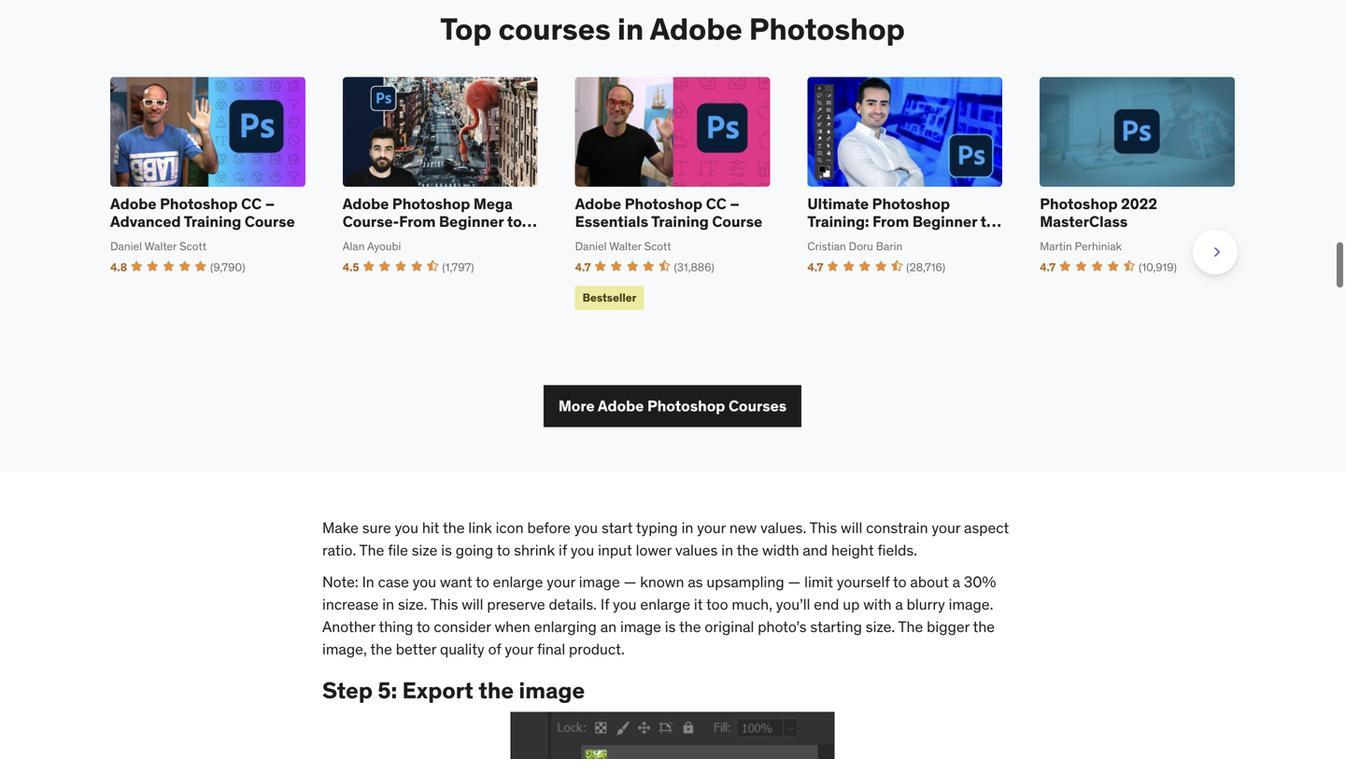 Task type: locate. For each thing, give the bounding box(es) containing it.
adobe inside the adobe photoshop cc – essentials training course daniel walter scott
[[575, 194, 621, 213]]

1 from from the left
[[399, 212, 436, 231]]

this down the want
[[431, 595, 458, 614]]

0 vertical spatial will
[[841, 519, 863, 538]]

photoshop inside ultimate photoshop training: from beginner to pro 2024 + ai
[[872, 194, 950, 213]]

3 4.7 from the left
[[1040, 260, 1056, 274]]

4.7 down martin
[[1040, 260, 1056, 274]]

note: in case you want to enlarge your image — known as upsampling — limit yourself to about a 30% increase in size. this will preserve details. if you enlarge it too much, you'll end up with a blurry image. another thing to consider when enlarging an image is the original photo's starting size. the bigger the image, the better quality of your final product.
[[322, 573, 996, 659]]

1 – from the left
[[265, 194, 275, 213]]

1 vertical spatial will
[[462, 595, 483, 614]]

to
[[507, 212, 522, 231], [981, 212, 996, 231], [497, 541, 510, 560], [476, 573, 489, 592], [893, 573, 907, 592], [417, 618, 430, 637]]

file
[[388, 541, 408, 560]]

this inside make sure you hit the link icon before you start typing in your new values. this will constrain your aspect ratio. the file size is going to shrink if you input lower values in the width and height fields.
[[810, 519, 837, 538]]

0 horizontal spatial beginner
[[439, 212, 504, 231]]

thing
[[379, 618, 413, 637]]

ayoubi
[[367, 239, 401, 253]]

you
[[395, 519, 419, 538], [574, 519, 598, 538], [571, 541, 594, 560], [413, 573, 436, 592], [613, 595, 637, 614]]

constrain
[[866, 519, 928, 538]]

the down of
[[479, 677, 514, 705]]

1 horizontal spatial —
[[788, 573, 801, 592]]

preserve
[[487, 595, 545, 614]]

scott inside adobe photoshop cc – advanced training course daniel walter scott
[[179, 239, 206, 253]]

the down blurry
[[898, 618, 923, 637]]

4.7 for ultimate photoshop training: from beginner to pro 2024 + ai
[[808, 260, 824, 274]]

2 training from the left
[[651, 212, 709, 231]]

walter for advanced
[[144, 239, 177, 253]]

training inside adobe photoshop cc – advanced training course daniel walter scott
[[184, 212, 241, 231]]

size. down "with"
[[866, 618, 895, 637]]

– inside the adobe photoshop cc – essentials training course daniel walter scott
[[730, 194, 740, 213]]

2 from from the left
[[873, 212, 909, 231]]

you right the if
[[571, 541, 594, 560]]

– for advanced
[[265, 194, 275, 213]]

course inside adobe photoshop cc – advanced training course daniel walter scott
[[245, 212, 295, 231]]

0 horizontal spatial training
[[184, 212, 241, 231]]

1 cc from the left
[[241, 194, 262, 213]]

cc up (9,790)
[[241, 194, 262, 213]]

in down "new"
[[721, 541, 733, 560]]

to inside ultimate photoshop training: from beginner to pro 2024 + ai
[[981, 212, 996, 231]]

0 horizontal spatial a
[[895, 595, 903, 614]]

daniel
[[110, 239, 142, 253], [575, 239, 607, 253]]

cristian doru barin
[[808, 239, 903, 253]]

–
[[265, 194, 275, 213], [730, 194, 740, 213]]

cc
[[241, 194, 262, 213], [706, 194, 727, 213]]

0 horizontal spatial walter
[[144, 239, 177, 253]]

4.7
[[575, 260, 591, 274], [808, 260, 824, 274], [1040, 260, 1056, 274]]

1 horizontal spatial this
[[810, 519, 837, 538]]

if
[[601, 595, 609, 614]]

1 course from the left
[[245, 212, 295, 231]]

will up consider
[[462, 595, 483, 614]]

adobe for adobe photoshop mega course-from beginner to super designer
[[343, 194, 389, 213]]

0 vertical spatial is
[[441, 541, 452, 560]]

beginner up (28,716)
[[913, 212, 977, 231]]

essentials
[[575, 212, 648, 231]]

beginner
[[439, 212, 504, 231], [913, 212, 977, 231]]

consider
[[434, 618, 491, 637]]

course for essentials
[[712, 212, 763, 231]]

from
[[399, 212, 436, 231], [873, 212, 909, 231]]

from inside adobe photoshop mega course-from beginner to super designer
[[399, 212, 436, 231]]

cc inside the adobe photoshop cc – essentials training course daniel walter scott
[[706, 194, 727, 213]]

training up (9,790)
[[184, 212, 241, 231]]

training up (31,886)
[[651, 212, 709, 231]]

0 vertical spatial the
[[359, 541, 384, 560]]

adobe photoshop cc – advanced training course daniel walter scott
[[110, 194, 295, 253]]

your left aspect
[[932, 519, 961, 538]]

1 vertical spatial is
[[665, 618, 676, 637]]

4.8
[[110, 260, 127, 274]]

is inside make sure you hit the link icon before you start typing in your new values. this will constrain your aspect ratio. the file size is going to shrink if you input lower values in the width and height fields.
[[441, 541, 452, 560]]

as
[[688, 573, 703, 592]]

scott down adobe photoshop cc – essentials training course link
[[644, 239, 671, 253]]

much,
[[732, 595, 773, 614]]

1 vertical spatial size.
[[866, 618, 895, 637]]

1 scott from the left
[[179, 239, 206, 253]]

0 vertical spatial this
[[810, 519, 837, 538]]

course inside the adobe photoshop cc – essentials training course daniel walter scott
[[712, 212, 763, 231]]

image down final
[[519, 677, 585, 705]]

from up ayoubi
[[399, 212, 436, 231]]

beginner up the (1,797)
[[439, 212, 504, 231]]

daniel inside adobe photoshop cc – advanced training course daniel walter scott
[[110, 239, 142, 253]]

if
[[559, 541, 567, 560]]

0 vertical spatial a
[[953, 573, 960, 592]]

photoshop
[[749, 10, 905, 48], [160, 194, 238, 213], [392, 194, 470, 213], [625, 194, 703, 213], [872, 194, 950, 213], [1040, 194, 1118, 213], [647, 396, 725, 416]]

width
[[762, 541, 799, 560]]

daniel for essentials
[[575, 239, 607, 253]]

0 horizontal spatial cc
[[241, 194, 262, 213]]

image
[[579, 573, 620, 592], [620, 618, 661, 637], [519, 677, 585, 705]]

1 horizontal spatial size.
[[866, 618, 895, 637]]

training
[[184, 212, 241, 231], [651, 212, 709, 231]]

blurry
[[907, 595, 945, 614]]

in inside note: in case you want to enlarge your image — known as upsampling — limit yourself to about a 30% increase in size. this will preserve details. if you enlarge it too much, you'll end up with a blurry image. another thing to consider when enlarging an image is the original photo's starting size. the bigger the image, the better quality of your final product.
[[382, 595, 394, 614]]

walter inside the adobe photoshop cc – essentials training course daniel walter scott
[[609, 239, 642, 253]]

1 horizontal spatial training
[[651, 212, 709, 231]]

1 training from the left
[[184, 212, 241, 231]]

2 beginner from the left
[[913, 212, 977, 231]]

daniel down essentials
[[575, 239, 607, 253]]

2 4.7 from the left
[[808, 260, 824, 274]]

5:
[[378, 677, 397, 705]]

2 walter from the left
[[609, 239, 642, 253]]

before
[[527, 519, 571, 538]]

adobe photoshop mega course-from beginner to super designer
[[343, 194, 522, 249]]

1 vertical spatial the
[[898, 618, 923, 637]]

1 walter from the left
[[144, 239, 177, 253]]

0 horizontal spatial this
[[431, 595, 458, 614]]

(10,919)
[[1139, 260, 1177, 274]]

this up and
[[810, 519, 837, 538]]

better
[[396, 640, 436, 659]]

1 beginner from the left
[[439, 212, 504, 231]]

is right size
[[441, 541, 452, 560]]

2 horizontal spatial 4.7
[[1040, 260, 1056, 274]]

0 horizontal spatial course
[[245, 212, 295, 231]]

0 horizontal spatial 4.7
[[575, 260, 591, 274]]

the inside make sure you hit the link icon before you start typing in your new values. this will constrain your aspect ratio. the file size is going to shrink if you input lower values in the width and height fields.
[[359, 541, 384, 560]]

1 horizontal spatial from
[[873, 212, 909, 231]]

2022
[[1121, 194, 1158, 213]]

designer
[[388, 230, 453, 249]]

2 daniel from the left
[[575, 239, 607, 253]]

1 horizontal spatial cc
[[706, 194, 727, 213]]

is inside note: in case you want to enlarge your image — known as upsampling — limit yourself to about a 30% increase in size. this will preserve details. if you enlarge it too much, you'll end up with a blurry image. another thing to consider when enlarging an image is the original photo's starting size. the bigger the image, the better quality of your final product.
[[665, 618, 676, 637]]

adobe inside adobe photoshop mega course-from beginner to super designer
[[343, 194, 389, 213]]

4.7 up bestseller at left top
[[575, 260, 591, 274]]

— left known
[[624, 573, 637, 592]]

daniel up 4.8
[[110, 239, 142, 253]]

up
[[843, 595, 860, 614]]

1 horizontal spatial enlarge
[[640, 595, 690, 614]]

you right if
[[613, 595, 637, 614]]

export
[[402, 677, 474, 705]]

will
[[841, 519, 863, 538], [462, 595, 483, 614]]

cc for essentials
[[706, 194, 727, 213]]

walter down advanced
[[144, 239, 177, 253]]

photoshop inside "photoshop 2022 masterclass martin perhiniak"
[[1040, 194, 1118, 213]]

your up details.
[[547, 573, 575, 592]]

scott for essentials
[[644, 239, 671, 253]]

1 horizontal spatial 4.7
[[808, 260, 824, 274]]

is down known
[[665, 618, 676, 637]]

1 horizontal spatial daniel
[[575, 239, 607, 253]]

with
[[863, 595, 892, 614]]

— up you'll
[[788, 573, 801, 592]]

training inside the adobe photoshop cc – essentials training course daniel walter scott
[[651, 212, 709, 231]]

0 horizontal spatial daniel
[[110, 239, 142, 253]]

another
[[322, 618, 376, 637]]

0 horizontal spatial scott
[[179, 239, 206, 253]]

ratio.
[[322, 541, 356, 560]]

link
[[468, 519, 492, 538]]

adobe for adobe photoshop cc – essentials training course daniel walter scott
[[575, 194, 621, 213]]

alan ayoubi
[[343, 239, 401, 253]]

in down case
[[382, 595, 394, 614]]

sure
[[362, 519, 391, 538]]

a left 30% at the right of page
[[953, 573, 960, 592]]

course up (31,886)
[[712, 212, 763, 231]]

—
[[624, 573, 637, 592], [788, 573, 801, 592]]

photoshop inside adobe photoshop mega course-from beginner to super designer
[[392, 194, 470, 213]]

1 horizontal spatial will
[[841, 519, 863, 538]]

0 horizontal spatial –
[[265, 194, 275, 213]]

2 scott from the left
[[644, 239, 671, 253]]

the down "new"
[[737, 541, 759, 560]]

too
[[706, 595, 728, 614]]

a right "with"
[[895, 595, 903, 614]]

will up height
[[841, 519, 863, 538]]

0 horizontal spatial is
[[441, 541, 452, 560]]

1 horizontal spatial scott
[[644, 239, 671, 253]]

adobe
[[650, 10, 743, 48], [110, 194, 157, 213], [343, 194, 389, 213], [575, 194, 621, 213], [598, 396, 644, 416]]

alan
[[343, 239, 365, 253]]

1 daniel from the left
[[110, 239, 142, 253]]

ultimate photoshop training: from beginner to pro 2024 + ai
[[808, 194, 996, 249]]

size.
[[398, 595, 427, 614], [866, 618, 895, 637]]

cc up (31,886)
[[706, 194, 727, 213]]

the
[[359, 541, 384, 560], [898, 618, 923, 637]]

image up if
[[579, 573, 620, 592]]

0 horizontal spatial size.
[[398, 595, 427, 614]]

photo's
[[758, 618, 807, 637]]

0 horizontal spatial from
[[399, 212, 436, 231]]

0 horizontal spatial enlarge
[[493, 573, 543, 592]]

the down sure
[[359, 541, 384, 560]]

adobe photoshop cc – advanced training course link
[[110, 194, 305, 232]]

2 course from the left
[[712, 212, 763, 231]]

is
[[441, 541, 452, 560], [665, 618, 676, 637]]

2 – from the left
[[730, 194, 740, 213]]

about
[[910, 573, 949, 592]]

in
[[617, 10, 644, 48], [682, 519, 694, 538], [721, 541, 733, 560], [382, 595, 394, 614]]

1 horizontal spatial course
[[712, 212, 763, 231]]

cc inside adobe photoshop cc – advanced training course daniel walter scott
[[241, 194, 262, 213]]

0 vertical spatial enlarge
[[493, 573, 543, 592]]

course up (9,790)
[[245, 212, 295, 231]]

martin
[[1040, 239, 1072, 253]]

will inside make sure you hit the link icon before you start typing in your new values. this will constrain your aspect ratio. the file size is going to shrink if you input lower values in the width and height fields.
[[841, 519, 863, 538]]

1 — from the left
[[624, 573, 637, 592]]

from up the barin
[[873, 212, 909, 231]]

your up 'values'
[[697, 519, 726, 538]]

adobe photoshop cc – essentials training course daniel walter scott
[[575, 194, 763, 253]]

advanced
[[110, 212, 181, 231]]

step 5: export the image
[[322, 677, 585, 705]]

– inside adobe photoshop cc – advanced training course daniel walter scott
[[265, 194, 275, 213]]

2 cc from the left
[[706, 194, 727, 213]]

bigger
[[927, 618, 970, 637]]

adobe for adobe photoshop cc – advanced training course daniel walter scott
[[110, 194, 157, 213]]

0 horizontal spatial will
[[462, 595, 483, 614]]

walter inside adobe photoshop cc – advanced training course daniel walter scott
[[144, 239, 177, 253]]

0 horizontal spatial the
[[359, 541, 384, 560]]

1 horizontal spatial beginner
[[913, 212, 977, 231]]

your
[[697, 519, 726, 538], [932, 519, 961, 538], [547, 573, 575, 592], [505, 640, 533, 659]]

the
[[443, 519, 465, 538], [737, 541, 759, 560], [679, 618, 701, 637], [973, 618, 995, 637], [370, 640, 392, 659], [479, 677, 514, 705]]

1 4.7 from the left
[[575, 260, 591, 274]]

1 horizontal spatial –
[[730, 194, 740, 213]]

super
[[343, 230, 385, 249]]

scott down the adobe photoshop cc – advanced training course link
[[179, 239, 206, 253]]

scott for advanced
[[179, 239, 206, 253]]

course for advanced
[[245, 212, 295, 231]]

in up 'values'
[[682, 519, 694, 538]]

4.7 down cristian
[[808, 260, 824, 274]]

make sure you hit the link icon before you start typing in your new values. this will constrain your aspect ratio. the file size is going to shrink if you input lower values in the width and height fields.
[[322, 519, 1009, 560]]

daniel inside the adobe photoshop cc – essentials training course daniel walter scott
[[575, 239, 607, 253]]

adobe inside adobe photoshop cc – advanced training course daniel walter scott
[[110, 194, 157, 213]]

enlarge up preserve
[[493, 573, 543, 592]]

image right an
[[620, 618, 661, 637]]

enlarge down known
[[640, 595, 690, 614]]

a
[[953, 573, 960, 592], [895, 595, 903, 614]]

1 horizontal spatial walter
[[609, 239, 642, 253]]

1 vertical spatial this
[[431, 595, 458, 614]]

photoshop inside adobe photoshop cc – advanced training course daniel walter scott
[[160, 194, 238, 213]]

– for essentials
[[730, 194, 740, 213]]

1 horizontal spatial is
[[665, 618, 676, 637]]

values.
[[761, 519, 807, 538]]

scott inside the adobe photoshop cc – essentials training course daniel walter scott
[[644, 239, 671, 253]]

going
[[456, 541, 493, 560]]

0 horizontal spatial —
[[624, 573, 637, 592]]

walter down essentials
[[609, 239, 642, 253]]

beginner inside adobe photoshop mega course-from beginner to super designer
[[439, 212, 504, 231]]

1 horizontal spatial the
[[898, 618, 923, 637]]

0 vertical spatial size.
[[398, 595, 427, 614]]

in right courses
[[617, 10, 644, 48]]

size. up "thing"
[[398, 595, 427, 614]]



Task type: vqa. For each thing, say whether or not it's contained in the screenshot.
the Course corresponding to Essentials
yes



Task type: describe. For each thing, give the bounding box(es) containing it.
from inside ultimate photoshop training: from beginner to pro 2024 + ai
[[873, 212, 909, 231]]

size
[[412, 541, 438, 560]]

your down when
[[505, 640, 533, 659]]

fields.
[[878, 541, 917, 560]]

when
[[495, 618, 531, 637]]

details.
[[549, 595, 597, 614]]

aspect
[[964, 519, 1009, 538]]

courses
[[498, 10, 611, 48]]

to inside make sure you hit the link icon before you start typing in your new values. this will constrain your aspect ratio. the file size is going to shrink if you input lower values in the width and height fields.
[[497, 541, 510, 560]]

known
[[640, 573, 684, 592]]

height
[[831, 541, 874, 560]]

starting
[[810, 618, 862, 637]]

ai
[[888, 230, 902, 249]]

the down "thing"
[[370, 640, 392, 659]]

yourself
[[837, 573, 890, 592]]

4.7 for photoshop 2022 masterclass
[[1040, 260, 1056, 274]]

input
[[598, 541, 632, 560]]

shrink
[[514, 541, 555, 560]]

case
[[378, 573, 409, 592]]

perhiniak
[[1075, 239, 1122, 253]]

(1,797)
[[442, 260, 474, 274]]

+
[[875, 230, 885, 249]]

cristian
[[808, 239, 846, 253]]

adobe photoshop mega course-from beginner to super designer link
[[343, 194, 538, 249]]

image,
[[322, 640, 367, 659]]

4.7 for adobe photoshop cc – essentials training course
[[575, 260, 591, 274]]

to inside adobe photoshop mega course-from beginner to super designer
[[507, 212, 522, 231]]

courses
[[729, 396, 787, 416]]

the right hit
[[443, 519, 465, 538]]

icon
[[496, 519, 524, 538]]

start
[[602, 519, 633, 538]]

new
[[729, 519, 757, 538]]

1 vertical spatial image
[[620, 618, 661, 637]]

in
[[362, 573, 374, 592]]

ultimate
[[808, 194, 869, 213]]

(28,716)
[[906, 260, 946, 274]]

you up "file"
[[395, 519, 419, 538]]

you right case
[[413, 573, 436, 592]]

make
[[322, 519, 359, 538]]

bestseller
[[583, 290, 637, 305]]

values
[[675, 541, 718, 560]]

ultimate photoshop training: from beginner to pro 2024 + ai link
[[808, 194, 1003, 249]]

photoshop 2022 masterclass link
[[1040, 194, 1235, 232]]

training:
[[808, 212, 869, 231]]

training for advanced
[[184, 212, 241, 231]]

2024
[[836, 230, 872, 249]]

will inside note: in case you want to enlarge your image — known as upsampling — limit yourself to about a 30% increase in size. this will preserve details. if you enlarge it too much, you'll end up with a blurry image. another thing to consider when enlarging an image is the original photo's starting size. the bigger the image, the better quality of your final product.
[[462, 595, 483, 614]]

walter for essentials
[[609, 239, 642, 253]]

limit
[[805, 573, 833, 592]]

hit
[[422, 519, 439, 538]]

(9,790)
[[210, 260, 245, 274]]

top courses in adobe photoshop
[[440, 10, 905, 48]]

want
[[440, 573, 472, 592]]

(31,886)
[[674, 260, 715, 274]]

mega
[[474, 194, 513, 213]]

and
[[803, 541, 828, 560]]

enlarging
[[534, 618, 597, 637]]

this inside note: in case you want to enlarge your image — known as upsampling — limit yourself to about a 30% increase in size. this will preserve details. if you enlarge it too much, you'll end up with a blurry image. another thing to consider when enlarging an image is the original photo's starting size. the bigger the image, the better quality of your final product.
[[431, 595, 458, 614]]

original
[[705, 618, 754, 637]]

photoshop inside the adobe photoshop cc – essentials training course daniel walter scott
[[625, 194, 703, 213]]

typing
[[636, 519, 678, 538]]

image.
[[949, 595, 993, 614]]

step
[[322, 677, 373, 705]]

more
[[559, 396, 595, 416]]

2 vertical spatial image
[[519, 677, 585, 705]]

30%
[[964, 573, 996, 592]]

of
[[488, 640, 501, 659]]

beginner inside ultimate photoshop training: from beginner to pro 2024 + ai
[[913, 212, 977, 231]]

4.5
[[343, 260, 359, 274]]

product.
[[569, 640, 625, 659]]

end
[[814, 595, 839, 614]]

pro
[[808, 230, 832, 249]]

0 vertical spatial image
[[579, 573, 620, 592]]

you left start
[[574, 519, 598, 538]]

photoshop 2022 masterclass martin perhiniak
[[1040, 194, 1158, 253]]

2 — from the left
[[788, 573, 801, 592]]

barin
[[876, 239, 903, 253]]

photoshop inside more adobe photoshop courses link
[[647, 396, 725, 416]]

note:
[[322, 573, 358, 592]]

quality
[[440, 640, 485, 659]]

cc for advanced
[[241, 194, 262, 213]]

final
[[537, 640, 565, 659]]

1 vertical spatial enlarge
[[640, 595, 690, 614]]

1 horizontal spatial a
[[953, 573, 960, 592]]

lower
[[636, 541, 672, 560]]

1 vertical spatial a
[[895, 595, 903, 614]]

training for essentials
[[651, 212, 709, 231]]

increase
[[322, 595, 379, 614]]

daniel for advanced
[[110, 239, 142, 253]]

top
[[440, 10, 492, 48]]

upsampling
[[707, 573, 784, 592]]

the inside note: in case you want to enlarge your image — known as upsampling — limit yourself to about a 30% increase in size. this will preserve details. if you enlarge it too much, you'll end up with a blurry image. another thing to consider when enlarging an image is the original photo's starting size. the bigger the image, the better quality of your final product.
[[898, 618, 923, 637]]

adobe photoshop cc – essentials training course link
[[575, 194, 770, 232]]

doru
[[849, 239, 873, 253]]

the down it
[[679, 618, 701, 637]]

more adobe photoshop courses link
[[544, 385, 802, 427]]

you'll
[[776, 595, 810, 614]]

an
[[600, 618, 617, 637]]

the down image.
[[973, 618, 995, 637]]

more adobe photoshop courses
[[559, 396, 787, 416]]



